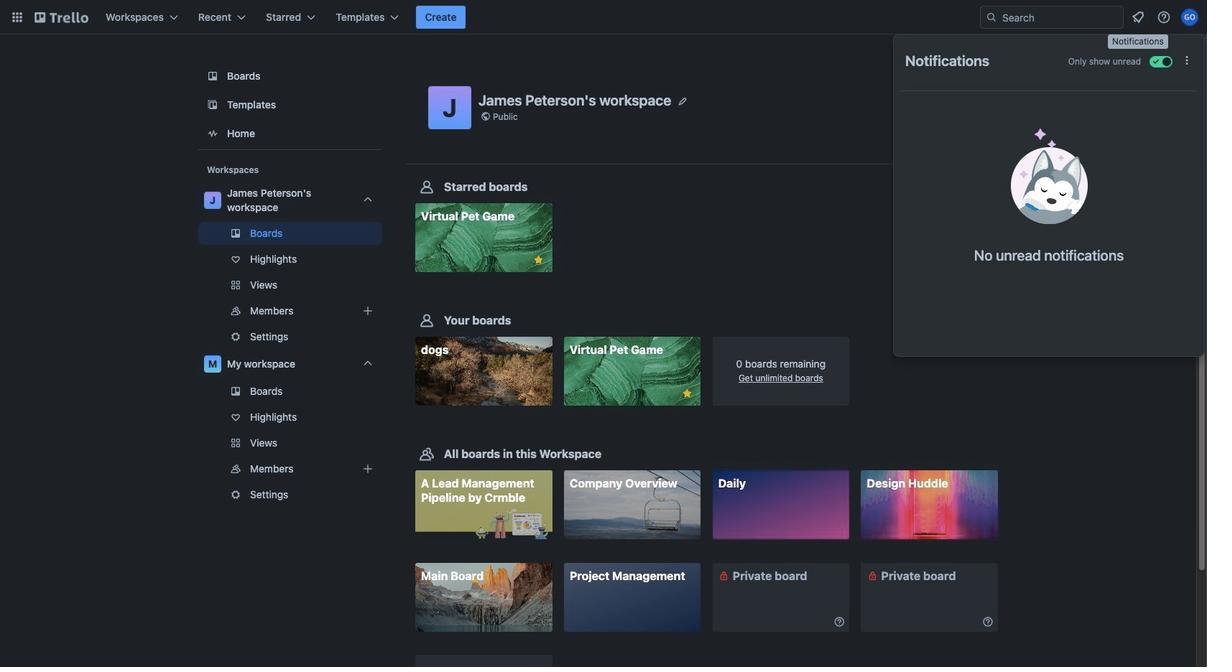 Task type: describe. For each thing, give the bounding box(es) containing it.
search image
[[986, 12, 998, 23]]

add image
[[359, 461, 377, 478]]

click to unstar this board. it will be removed from your starred list. image
[[532, 254, 545, 267]]

click to unstar this board. it will be removed from your starred list. image
[[681, 388, 694, 401]]

back to home image
[[35, 6, 88, 29]]

template board image
[[204, 96, 221, 114]]

home image
[[204, 125, 221, 142]]



Task type: locate. For each thing, give the bounding box(es) containing it.
open information menu image
[[1157, 10, 1172, 24]]

tooltip
[[1109, 35, 1169, 49]]

gary orlando (garyorlando) image
[[1182, 9, 1199, 26]]

sm image
[[717, 569, 732, 584], [866, 569, 880, 584], [833, 615, 847, 630], [981, 615, 996, 630]]

Search field
[[998, 7, 1124, 27]]

board image
[[204, 68, 221, 85]]

taco image
[[1011, 129, 1088, 224]]

0 notifications image
[[1130, 9, 1147, 26]]

primary element
[[0, 0, 1208, 35]]

add image
[[359, 303, 377, 320]]



Task type: vqa. For each thing, say whether or not it's contained in the screenshot.
Christina Overa (christinaovera) icon
no



